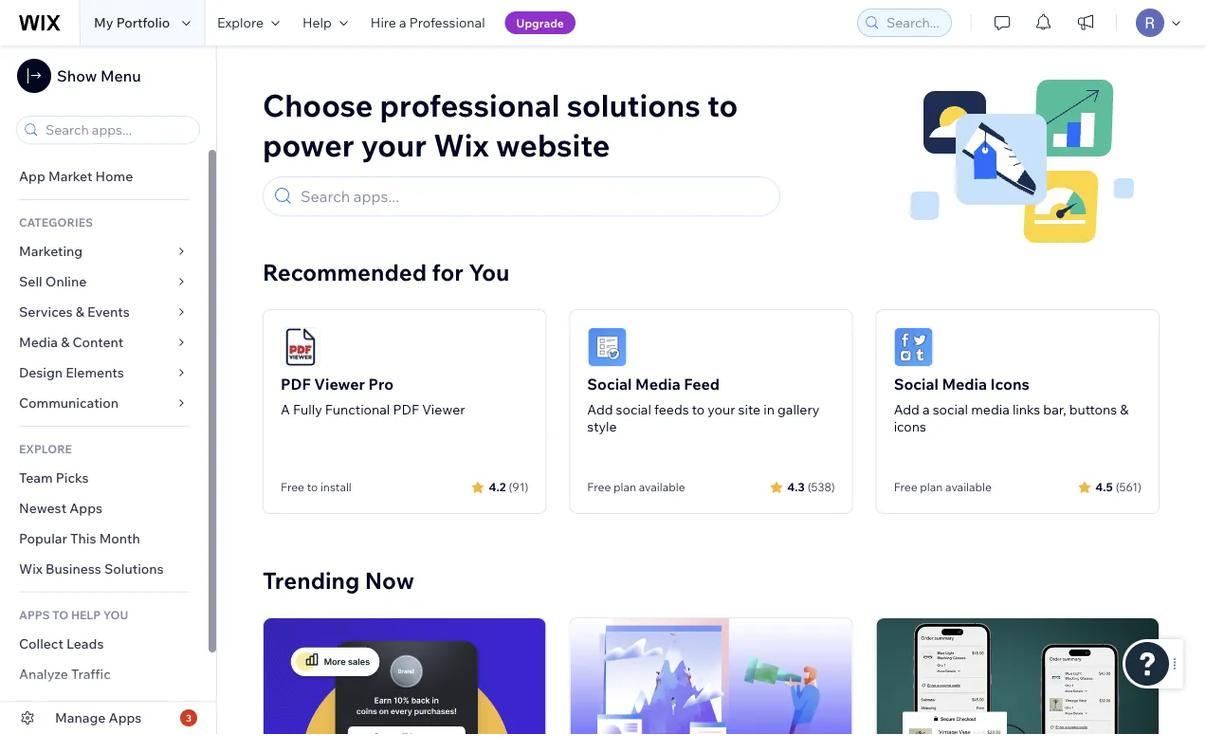 Task type: locate. For each thing, give the bounding box(es) containing it.
month
[[99, 530, 140, 547]]

0 vertical spatial apps
[[69, 500, 102, 516]]

to down feed
[[692, 401, 705, 418]]

newest apps link
[[0, 493, 209, 524]]

3 free from the left
[[894, 480, 918, 494]]

available down feeds
[[639, 480, 685, 494]]

power
[[263, 126, 354, 164]]

your left site
[[708, 401, 736, 418]]

social inside social media icons add a social media links bar, buttons & icons
[[894, 375, 939, 394]]

add for social media feed
[[587, 401, 613, 418]]

1 horizontal spatial pdf
[[393, 401, 419, 418]]

2 plan from the left
[[920, 480, 943, 494]]

0 horizontal spatial free plan available
[[587, 480, 685, 494]]

apps right "with"
[[109, 709, 142, 726]]

social media feed add social feeds to your site in gallery style
[[587, 375, 820, 435]]

1 horizontal spatial apps
[[109, 709, 142, 726]]

wix inside the choose professional solutions to power your wix website
[[434, 126, 489, 164]]

apps inside newest apps link
[[69, 500, 102, 516]]

1 social from the left
[[616, 401, 652, 418]]

a
[[399, 14, 407, 31], [923, 401, 930, 418]]

2 vertical spatial to
[[307, 480, 318, 494]]

buttons
[[1070, 401, 1117, 418]]

0 vertical spatial a
[[399, 14, 407, 31]]

media for social media icons
[[942, 375, 987, 394]]

apps up this
[[69, 500, 102, 516]]

gallery
[[778, 401, 820, 418]]

0 vertical spatial your
[[361, 126, 427, 164]]

sell online
[[19, 273, 87, 290]]

1 vertical spatial viewer
[[422, 401, 465, 418]]

help button
[[291, 0, 359, 46]]

style
[[587, 418, 617, 435]]

1 free from the left
[[281, 480, 304, 494]]

4.3
[[788, 479, 805, 494]]

1 horizontal spatial to
[[692, 401, 705, 418]]

1 vertical spatial a
[[923, 401, 930, 418]]

1 horizontal spatial &
[[76, 304, 84, 320]]

0 horizontal spatial &
[[61, 334, 70, 350]]

1 vertical spatial wix
[[19, 561, 43, 577]]

to right solutions at top
[[708, 86, 738, 124]]

now
[[365, 566, 414, 595]]

0 horizontal spatial free
[[281, 480, 304, 494]]

newest
[[19, 500, 66, 516]]

add up icons
[[894, 401, 920, 418]]

to inside the choose professional solutions to power your wix website
[[708, 86, 738, 124]]

icons
[[991, 375, 1030, 394]]

1 vertical spatial to
[[692, 401, 705, 418]]

popular this month link
[[0, 524, 209, 554]]

1 vertical spatial search apps... field
[[295, 177, 771, 215]]

0 horizontal spatial social
[[616, 401, 652, 418]]

a right hire at the left of page
[[399, 14, 407, 31]]

media up feeds
[[636, 375, 681, 394]]

search apps... field down the website
[[295, 177, 771, 215]]

social left media
[[933, 401, 968, 418]]

pdf down pro
[[393, 401, 419, 418]]

search apps... field up home
[[40, 117, 193, 143]]

0 horizontal spatial search apps... field
[[40, 117, 193, 143]]

2 free plan available from the left
[[894, 480, 992, 494]]

team picks link
[[0, 463, 209, 493]]

1 horizontal spatial social
[[894, 375, 939, 394]]

add inside social media icons add a social media links bar, buttons & icons
[[894, 401, 920, 418]]

social inside social media feed add social feeds to your site in gallery style
[[587, 375, 632, 394]]

1 vertical spatial your
[[708, 401, 736, 418]]

0 horizontal spatial add
[[587, 401, 613, 418]]

services & events
[[19, 304, 130, 320]]

available for feed
[[639, 480, 685, 494]]

a
[[281, 401, 290, 418]]

your
[[361, 126, 427, 164], [708, 401, 736, 418]]

interact with visitors link
[[0, 690, 209, 720]]

media up media
[[942, 375, 987, 394]]

& right buttons
[[1120, 401, 1129, 418]]

wix
[[434, 126, 489, 164], [19, 561, 43, 577]]

1 add from the left
[[587, 401, 613, 418]]

1 horizontal spatial add
[[894, 401, 920, 418]]

explore
[[19, 442, 72, 456]]

show menu
[[57, 66, 141, 85]]

newest apps
[[19, 500, 102, 516]]

1 horizontal spatial your
[[708, 401, 736, 418]]

media up design
[[19, 334, 58, 350]]

plan
[[614, 480, 637, 494], [920, 480, 943, 494]]

4.5 (561)
[[1096, 479, 1142, 494]]

pdf viewer pro logo image
[[281, 327, 321, 367]]

design
[[19, 364, 63, 381]]

free left install at the bottom of page
[[281, 480, 304, 494]]

team picks
[[19, 469, 89, 486]]

with
[[71, 696, 98, 713]]

upgrade button
[[505, 11, 576, 34]]

1 social from the left
[[587, 375, 632, 394]]

free plan available down icons
[[894, 480, 992, 494]]

social down social media feed logo
[[587, 375, 632, 394]]

pdf
[[281, 375, 311, 394], [393, 401, 419, 418]]

1 vertical spatial apps
[[109, 709, 142, 726]]

interact
[[19, 696, 68, 713]]

add for social media icons
[[894, 401, 920, 418]]

functional
[[325, 401, 390, 418]]

2 social from the left
[[894, 375, 939, 394]]

website
[[496, 126, 610, 164]]

wix down professional
[[434, 126, 489, 164]]

1 vertical spatial &
[[61, 334, 70, 350]]

available
[[639, 480, 685, 494], [946, 480, 992, 494]]

install
[[320, 480, 352, 494]]

add
[[587, 401, 613, 418], [894, 401, 920, 418]]

viewer up functional
[[314, 375, 365, 394]]

2 available from the left
[[946, 480, 992, 494]]

2 horizontal spatial media
[[942, 375, 987, 394]]

add up style
[[587, 401, 613, 418]]

free
[[281, 480, 304, 494], [587, 480, 611, 494], [894, 480, 918, 494]]

plan down icons
[[920, 480, 943, 494]]

free for social media feed
[[587, 480, 611, 494]]

your inside the choose professional solutions to power your wix website
[[361, 126, 427, 164]]

media inside social media icons add a social media links bar, buttons & icons
[[942, 375, 987, 394]]

you
[[469, 258, 510, 286]]

2 horizontal spatial to
[[708, 86, 738, 124]]

wix business solutions
[[19, 561, 164, 577]]

professional
[[380, 86, 560, 124]]

marketing
[[19, 243, 83, 259]]

0 horizontal spatial wix
[[19, 561, 43, 577]]

trending now
[[263, 566, 414, 595]]

picks
[[56, 469, 89, 486]]

social
[[616, 401, 652, 418], [933, 401, 968, 418]]

plan down style
[[614, 480, 637, 494]]

1 horizontal spatial available
[[946, 480, 992, 494]]

2 horizontal spatial &
[[1120, 401, 1129, 418]]

viewer right functional
[[422, 401, 465, 418]]

available down media
[[946, 480, 992, 494]]

help
[[71, 608, 101, 622]]

analyze traffic link
[[0, 659, 209, 690]]

1 horizontal spatial plan
[[920, 480, 943, 494]]

free plan available
[[587, 480, 685, 494], [894, 480, 992, 494]]

wix business solutions link
[[0, 554, 209, 584]]

0 horizontal spatial apps
[[69, 500, 102, 516]]

Search apps... field
[[40, 117, 193, 143], [295, 177, 771, 215]]

services
[[19, 304, 73, 320]]

0 vertical spatial search apps... field
[[40, 117, 193, 143]]

add inside social media feed add social feeds to your site in gallery style
[[587, 401, 613, 418]]

& up design elements
[[61, 334, 70, 350]]

solutions
[[104, 561, 164, 577]]

1 horizontal spatial a
[[923, 401, 930, 418]]

social for social media feed
[[587, 375, 632, 394]]

2 vertical spatial &
[[1120, 401, 1129, 418]]

reconvert upsell & cross sell poster image
[[877, 618, 1159, 734]]

1 free plan available from the left
[[587, 480, 685, 494]]

2 add from the left
[[894, 401, 920, 418]]

free down style
[[587, 480, 611, 494]]

pro
[[368, 375, 394, 394]]

collect leads link
[[0, 629, 209, 659]]

1 horizontal spatial wix
[[434, 126, 489, 164]]

2 social from the left
[[933, 401, 968, 418]]

0 vertical spatial &
[[76, 304, 84, 320]]

1 horizontal spatial media
[[636, 375, 681, 394]]

media inside social media feed add social feeds to your site in gallery style
[[636, 375, 681, 394]]

a up icons
[[923, 401, 930, 418]]

social media icons add a social media links bar, buttons & icons
[[894, 375, 1129, 435]]

1 available from the left
[[639, 480, 685, 494]]

0 horizontal spatial available
[[639, 480, 685, 494]]

0 vertical spatial wix
[[434, 126, 489, 164]]

recommended
[[263, 258, 427, 286]]

0 horizontal spatial pdf
[[281, 375, 311, 394]]

services & events link
[[0, 297, 209, 327]]

categories
[[19, 215, 93, 229]]

wix down popular
[[19, 561, 43, 577]]

apps
[[69, 500, 102, 516], [109, 709, 142, 726]]

0 horizontal spatial social
[[587, 375, 632, 394]]

free plan available down style
[[587, 480, 685, 494]]

0 horizontal spatial viewer
[[314, 375, 365, 394]]

your right power
[[361, 126, 427, 164]]

free down icons
[[894, 480, 918, 494]]

1 horizontal spatial social
[[933, 401, 968, 418]]

& left the events
[[76, 304, 84, 320]]

design elements
[[19, 364, 124, 381]]

0 horizontal spatial plan
[[614, 480, 637, 494]]

0 vertical spatial to
[[708, 86, 738, 124]]

1 horizontal spatial free
[[587, 480, 611, 494]]

0 horizontal spatial a
[[399, 14, 407, 31]]

to left install at the bottom of page
[[307, 480, 318, 494]]

social down social media icons logo
[[894, 375, 939, 394]]

1 horizontal spatial free plan available
[[894, 480, 992, 494]]

app market home
[[19, 168, 133, 184]]

social up style
[[616, 401, 652, 418]]

1 plan from the left
[[614, 480, 637, 494]]

choose
[[263, 86, 373, 124]]

pdf up a
[[281, 375, 311, 394]]

popular
[[19, 530, 67, 547]]

2 horizontal spatial free
[[894, 480, 918, 494]]

manage
[[55, 709, 106, 726]]

apps for manage apps
[[109, 709, 142, 726]]

leads
[[66, 635, 104, 652]]

your inside social media feed add social feeds to your site in gallery style
[[708, 401, 736, 418]]

0 horizontal spatial your
[[361, 126, 427, 164]]

social media feed logo image
[[587, 327, 627, 367]]

business
[[46, 561, 101, 577]]

2 free from the left
[[587, 480, 611, 494]]

pdf viewer pro a fully functional pdf viewer
[[281, 375, 465, 418]]



Task type: describe. For each thing, give the bounding box(es) containing it.
1 horizontal spatial search apps... field
[[295, 177, 771, 215]]

free for social media icons
[[894, 480, 918, 494]]

traffic
[[71, 666, 111, 682]]

available for icons
[[946, 480, 992, 494]]

free to install
[[281, 480, 352, 494]]

events
[[87, 304, 130, 320]]

upgrade
[[517, 16, 564, 30]]

market
[[48, 168, 92, 184]]

apps
[[19, 608, 50, 622]]

elements
[[66, 364, 124, 381]]

trending
[[263, 566, 360, 595]]

0 horizontal spatial to
[[307, 480, 318, 494]]

feed
[[684, 375, 720, 394]]

content
[[73, 334, 124, 350]]

media
[[971, 401, 1010, 418]]

social media icons logo image
[[894, 327, 934, 367]]

show
[[57, 66, 97, 85]]

solutions
[[567, 86, 701, 124]]

& for services
[[76, 304, 84, 320]]

social for social media icons
[[894, 375, 939, 394]]

visitors
[[101, 696, 149, 713]]

collect leads
[[19, 635, 104, 652]]

se ranking poster image
[[570, 618, 852, 734]]

analyze traffic
[[19, 666, 111, 682]]

links
[[1013, 401, 1041, 418]]

site
[[739, 401, 761, 418]]

& for media
[[61, 334, 70, 350]]

communication link
[[0, 388, 209, 418]]

free plan available for feed
[[587, 480, 685, 494]]

social inside social media feed add social feeds to your site in gallery style
[[616, 401, 652, 418]]

Search... field
[[881, 9, 946, 36]]

sell
[[19, 273, 42, 290]]

fully
[[293, 401, 322, 418]]

sell online link
[[0, 267, 209, 297]]

team
[[19, 469, 53, 486]]

collect
[[19, 635, 63, 652]]

media & content
[[19, 334, 124, 350]]

manage apps
[[55, 709, 142, 726]]

(538)
[[808, 479, 835, 494]]

plan for social media icons
[[920, 480, 943, 494]]

portfolio
[[116, 14, 170, 31]]

plan for social media feed
[[614, 480, 637, 494]]

4.2 (91)
[[489, 479, 529, 494]]

free for pdf viewer pro
[[281, 480, 304, 494]]

hire a professional link
[[359, 0, 497, 46]]

this
[[70, 530, 96, 547]]

to
[[52, 608, 68, 622]]

feeds
[[655, 401, 689, 418]]

to inside social media feed add social feeds to your site in gallery style
[[692, 401, 705, 418]]

professional
[[410, 14, 485, 31]]

1 horizontal spatial viewer
[[422, 401, 465, 418]]

app market home link
[[0, 161, 209, 192]]

media for social media feed
[[636, 375, 681, 394]]

choose professional solutions to power your wix website
[[263, 86, 738, 164]]

home
[[95, 168, 133, 184]]

recommended for you
[[263, 258, 510, 286]]

bar,
[[1044, 401, 1067, 418]]

free plan available for icons
[[894, 480, 992, 494]]

0 horizontal spatial media
[[19, 334, 58, 350]]

3
[[186, 712, 192, 724]]

0 vertical spatial pdf
[[281, 375, 311, 394]]

marketing link
[[0, 236, 209, 267]]

my
[[94, 14, 113, 31]]

(91)
[[509, 479, 529, 494]]

app
[[19, 168, 45, 184]]

popular this month
[[19, 530, 140, 547]]

design elements link
[[0, 358, 209, 388]]

twism: your own coin & rewards poster image
[[264, 618, 546, 734]]

4.3 (538)
[[788, 479, 835, 494]]

4.2
[[489, 479, 506, 494]]

in
[[764, 401, 775, 418]]

a inside social media icons add a social media links bar, buttons & icons
[[923, 401, 930, 418]]

social inside social media icons add a social media links bar, buttons & icons
[[933, 401, 968, 418]]

4.5
[[1096, 479, 1113, 494]]

(561)
[[1116, 479, 1142, 494]]

& inside social media icons add a social media links bar, buttons & icons
[[1120, 401, 1129, 418]]

1 vertical spatial pdf
[[393, 401, 419, 418]]

icons
[[894, 418, 927, 435]]

0 vertical spatial viewer
[[314, 375, 365, 394]]

apps for newest apps
[[69, 500, 102, 516]]

for
[[432, 258, 464, 286]]

hire a professional
[[371, 14, 485, 31]]

explore
[[217, 14, 264, 31]]

help
[[303, 14, 332, 31]]

menu
[[100, 66, 141, 85]]

communication
[[19, 395, 122, 411]]

media & content link
[[0, 327, 209, 358]]



Task type: vqa. For each thing, say whether or not it's contained in the screenshot.


